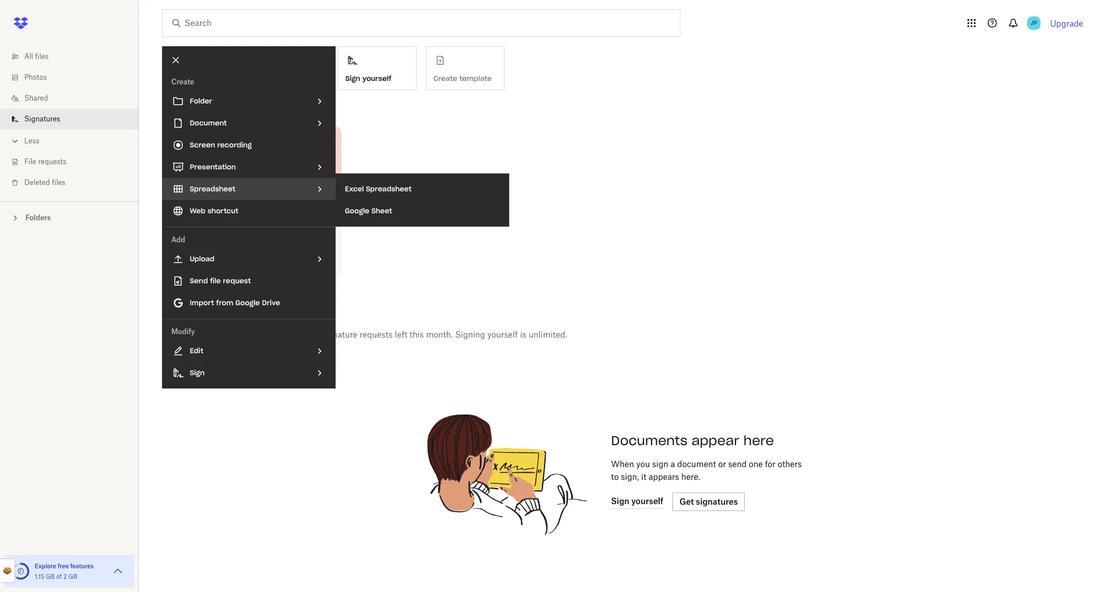 Task type: describe. For each thing, give the bounding box(es) containing it.
2 spreadsheet from the left
[[366, 185, 412, 193]]

upload menu item
[[162, 248, 336, 270]]

signatures link
[[9, 109, 139, 130]]

sign yourself
[[346, 74, 391, 83]]

1 horizontal spatial signatures
[[162, 302, 219, 316]]

here
[[744, 433, 774, 449]]

of inside tab list
[[304, 330, 312, 339]]

excel spreadsheet
[[345, 185, 412, 193]]

signatures list item
[[0, 109, 139, 130]]

is
[[520, 330, 526, 339]]

2 gb from the left
[[68, 574, 77, 581]]

of inside explore free features 1.15 gb of 2 gb
[[56, 574, 62, 581]]

folder
[[190, 97, 212, 105]]

sign for sign
[[190, 369, 205, 377]]

you
[[636, 459, 650, 469]]

send
[[728, 459, 747, 469]]

signing
[[455, 330, 485, 339]]

screen
[[190, 141, 215, 149]]

to inside when you sign a document or send one for others to sign, it appears here.
[[611, 472, 619, 482]]

started
[[178, 99, 206, 109]]

upload
[[190, 255, 215, 263]]

spreadsheet inside menu item
[[190, 185, 235, 193]]

appear
[[692, 433, 739, 449]]

2
[[63, 574, 67, 581]]

document menu item
[[162, 112, 336, 134]]

1 gb from the left
[[46, 574, 55, 581]]

dropbox image
[[9, 12, 32, 35]]

so
[[244, 227, 252, 236]]

deleted files
[[24, 178, 65, 187]]

one
[[749, 459, 763, 469]]

all
[[24, 52, 33, 61]]

shared
[[24, 94, 48, 102]]

photos
[[24, 73, 47, 82]]

1 horizontal spatial google
[[345, 207, 369, 215]]

here.
[[681, 472, 700, 482]]

shortcut
[[208, 207, 238, 215]]

create for create
[[171, 78, 194, 86]]

quota usage element
[[12, 563, 30, 581]]

add
[[171, 236, 185, 244]]

this
[[410, 330, 424, 339]]

menu containing excel spreadsheet
[[336, 174, 509, 227]]

folder menu item
[[162, 90, 336, 112]]

import from google drive menu item
[[162, 292, 336, 314]]

others
[[778, 459, 802, 469]]

send file request
[[190, 277, 251, 285]]

get started with signatures
[[162, 99, 267, 109]]

menu containing create
[[162, 46, 336, 389]]

sign yourself button
[[338, 46, 417, 90]]

to inside create your signature so you're always ready to sign.
[[319, 227, 326, 236]]

create for create your signature so you're always ready to sign.
[[171, 227, 193, 236]]

you're
[[254, 227, 273, 236]]

1.15
[[35, 574, 44, 581]]

when you sign a document or send one for others to sign, it appears here.
[[611, 459, 802, 482]]

document
[[677, 459, 716, 469]]

send
[[190, 277, 208, 285]]

web shortcut
[[190, 207, 238, 215]]

screen recording
[[190, 141, 252, 149]]

0 horizontal spatial requests
[[38, 157, 66, 166]]

signature inside create your signature so you're always ready to sign.
[[212, 227, 243, 236]]

edit
[[190, 347, 203, 355]]

your
[[195, 227, 210, 236]]

upgrade link
[[1050, 18, 1083, 28]]

google sheet
[[345, 207, 392, 215]]

files for deleted files
[[52, 178, 65, 187]]

deleted files link
[[9, 172, 139, 193]]

get
[[162, 99, 176, 109]]

import
[[190, 299, 214, 307]]

files for all files
[[35, 52, 49, 61]]



Task type: vqa. For each thing, say whether or not it's contained in the screenshot.
bottom the Shared
no



Task type: locate. For each thing, give the bounding box(es) containing it.
a
[[671, 459, 675, 469]]

to right the ready
[[319, 227, 326, 236]]

file
[[210, 277, 221, 285]]

presentation
[[190, 163, 236, 171]]

documents tab
[[162, 321, 206, 349]]

spreadsheet down the presentation
[[190, 185, 235, 193]]

it
[[641, 472, 647, 482]]

create inside "menu"
[[171, 78, 194, 86]]

folders
[[25, 214, 51, 222]]

files inside deleted files 'link'
[[52, 178, 65, 187]]

create inside create your signature so you're always ready to sign.
[[171, 227, 193, 236]]

1 horizontal spatial sign
[[346, 74, 360, 83]]

signatures
[[227, 99, 267, 109]]

2 create from the top
[[171, 227, 193, 236]]

1 horizontal spatial documents
[[611, 433, 688, 449]]

screen recording menu item
[[162, 134, 336, 156]]

1 vertical spatial signature
[[321, 330, 358, 339]]

requests right file
[[38, 157, 66, 166]]

file requests link
[[9, 152, 139, 172]]

1 vertical spatial create
[[171, 227, 193, 236]]

signature inside tab list
[[321, 330, 358, 339]]

gb right 2
[[68, 574, 77, 581]]

gb
[[46, 574, 55, 581], [68, 574, 77, 581]]

file
[[24, 157, 36, 166]]

unlimited.
[[529, 330, 567, 339]]

1 vertical spatial to
[[611, 472, 619, 482]]

0 horizontal spatial to
[[319, 227, 326, 236]]

file requests
[[24, 157, 66, 166]]

features
[[70, 563, 94, 570]]

when
[[611, 459, 634, 469]]

spreadsheet up "sheet"
[[366, 185, 412, 193]]

month.
[[426, 330, 453, 339]]

2 3 from the left
[[314, 330, 319, 339]]

1 create from the top
[[171, 78, 194, 86]]

appears
[[649, 472, 679, 482]]

signatures inside list item
[[24, 115, 60, 123]]

upgrade
[[1050, 18, 1083, 28]]

documents appear here
[[611, 433, 774, 449]]

less
[[24, 137, 39, 145]]

0 vertical spatial documents
[[162, 330, 206, 339]]

gb right the 1.15
[[46, 574, 55, 581]]

of
[[304, 330, 312, 339], [56, 574, 62, 581]]

1 vertical spatial requests
[[360, 330, 393, 339]]

import from google drive
[[190, 299, 280, 307]]

0 vertical spatial google
[[345, 207, 369, 215]]

0 horizontal spatial spreadsheet
[[190, 185, 235, 193]]

deleted
[[24, 178, 50, 187]]

1 vertical spatial signatures
[[162, 302, 219, 316]]

sign
[[652, 459, 668, 469]]

google down excel
[[345, 207, 369, 215]]

3 of 3 signature requests left this month. signing yourself is unlimited.
[[297, 330, 567, 339]]

presentation menu item
[[162, 156, 336, 178]]

drive
[[262, 299, 280, 307]]

to down when
[[611, 472, 619, 482]]

1 vertical spatial sign
[[190, 369, 205, 377]]

create down close icon
[[171, 78, 194, 86]]

1 horizontal spatial files
[[52, 178, 65, 187]]

photos link
[[9, 67, 139, 88]]

1 horizontal spatial gb
[[68, 574, 77, 581]]

always
[[275, 227, 298, 236]]

recording
[[217, 141, 252, 149]]

signatures
[[24, 115, 60, 123], [162, 302, 219, 316]]

0 vertical spatial yourself
[[362, 74, 391, 83]]

from
[[216, 299, 233, 307]]

0 horizontal spatial yourself
[[362, 74, 391, 83]]

modify
[[171, 328, 195, 336]]

sign.
[[171, 239, 187, 247]]

sign for sign yourself
[[346, 74, 360, 83]]

sign inside menu item
[[190, 369, 205, 377]]

tab
[[216, 321, 255, 349]]

sign inside button
[[346, 74, 360, 83]]

1 vertical spatial documents
[[611, 433, 688, 449]]

web shortcut menu item
[[162, 200, 336, 222]]

0 horizontal spatial signatures
[[24, 115, 60, 123]]

documents up edit
[[162, 330, 206, 339]]

documents for documents
[[162, 330, 206, 339]]

web
[[190, 207, 205, 215]]

or
[[718, 459, 726, 469]]

1 vertical spatial google
[[235, 299, 260, 307]]

1 vertical spatial of
[[56, 574, 62, 581]]

0 vertical spatial sign
[[346, 74, 360, 83]]

0 vertical spatial requests
[[38, 157, 66, 166]]

documents for documents appear here
[[611, 433, 688, 449]]

requests
[[38, 157, 66, 166], [360, 330, 393, 339]]

to
[[319, 227, 326, 236], [611, 472, 619, 482]]

spreadsheet menu item
[[162, 178, 336, 200]]

0 vertical spatial create
[[171, 78, 194, 86]]

0 horizontal spatial google
[[235, 299, 260, 307]]

documents up you
[[611, 433, 688, 449]]

requests left left
[[360, 330, 393, 339]]

1 horizontal spatial to
[[611, 472, 619, 482]]

0 horizontal spatial of
[[56, 574, 62, 581]]

0 horizontal spatial 3
[[297, 330, 302, 339]]

explore
[[35, 563, 56, 570]]

yourself
[[362, 74, 391, 83], [487, 330, 518, 339]]

with
[[208, 99, 225, 109]]

files inside all files 'link'
[[35, 52, 49, 61]]

0 horizontal spatial gb
[[46, 574, 55, 581]]

files right deleted
[[52, 178, 65, 187]]

request
[[223, 277, 251, 285]]

folders button
[[0, 209, 139, 226]]

document
[[190, 119, 227, 127]]

less image
[[9, 135, 21, 147]]

1 horizontal spatial signature
[[321, 330, 358, 339]]

1 horizontal spatial of
[[304, 330, 312, 339]]

documents
[[162, 330, 206, 339], [611, 433, 688, 449]]

0 vertical spatial signature
[[212, 227, 243, 236]]

shared link
[[9, 88, 139, 109]]

1 horizontal spatial spreadsheet
[[366, 185, 412, 193]]

1 horizontal spatial 3
[[314, 330, 319, 339]]

google down send file request menu item
[[235, 299, 260, 307]]

create your signature so you're always ready to sign.
[[171, 227, 326, 247]]

ready
[[299, 227, 318, 236]]

0 horizontal spatial files
[[35, 52, 49, 61]]

0 vertical spatial files
[[35, 52, 49, 61]]

signatures down shared
[[24, 115, 60, 123]]

yourself inside button
[[362, 74, 391, 83]]

1 spreadsheet from the left
[[190, 185, 235, 193]]

list containing all files
[[0, 39, 139, 201]]

create up sign.
[[171, 227, 193, 236]]

edit menu item
[[162, 340, 336, 362]]

signature
[[212, 227, 243, 236], [321, 330, 358, 339]]

signatures up modify on the bottom left of page
[[162, 302, 219, 316]]

menu
[[162, 46, 336, 389], [336, 174, 509, 227]]

google inside import from google drive 'menu item'
[[235, 299, 260, 307]]

sign menu item
[[162, 362, 336, 384]]

free
[[58, 563, 69, 570]]

tab list containing documents
[[162, 321, 1088, 349]]

for
[[765, 459, 776, 469]]

0 horizontal spatial signature
[[212, 227, 243, 236]]

all files link
[[9, 46, 139, 67]]

files right all
[[35, 52, 49, 61]]

1 vertical spatial files
[[52, 178, 65, 187]]

requests inside tab list
[[360, 330, 393, 339]]

spreadsheet
[[190, 185, 235, 193], [366, 185, 412, 193]]

1 horizontal spatial requests
[[360, 330, 393, 339]]

1 3 from the left
[[297, 330, 302, 339]]

files
[[35, 52, 49, 61], [52, 178, 65, 187]]

sheet
[[372, 207, 392, 215]]

0 vertical spatial to
[[319, 227, 326, 236]]

excel
[[345, 185, 364, 193]]

close image
[[166, 50, 186, 70]]

0 vertical spatial of
[[304, 330, 312, 339]]

list
[[0, 39, 139, 201]]

left
[[395, 330, 407, 339]]

all files
[[24, 52, 49, 61]]

send file request menu item
[[162, 270, 336, 292]]

0 horizontal spatial sign
[[190, 369, 205, 377]]

sign
[[346, 74, 360, 83], [190, 369, 205, 377]]

explore free features 1.15 gb of 2 gb
[[35, 563, 94, 581]]

tab list
[[162, 321, 1088, 349]]

sign,
[[621, 472, 639, 482]]

1 horizontal spatial yourself
[[487, 330, 518, 339]]

0 vertical spatial signatures
[[24, 115, 60, 123]]

1 vertical spatial yourself
[[487, 330, 518, 339]]

0 horizontal spatial documents
[[162, 330, 206, 339]]

google
[[345, 207, 369, 215], [235, 299, 260, 307]]



